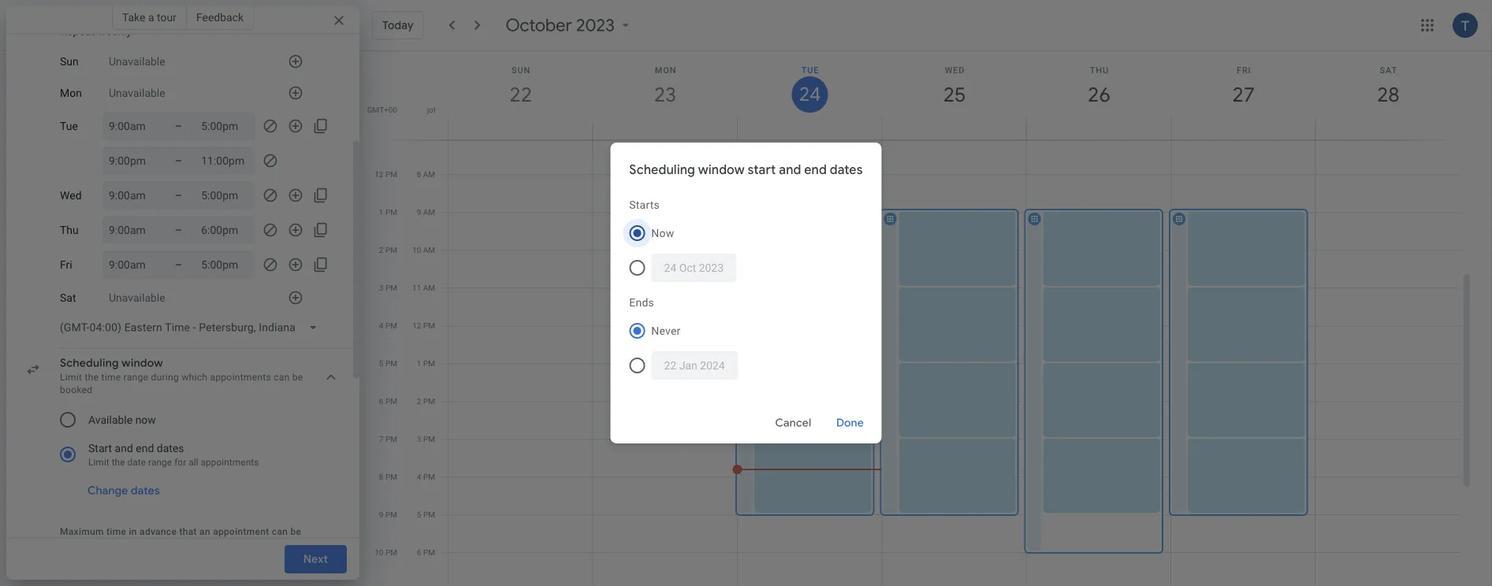 Task type: locate. For each thing, give the bounding box(es) containing it.
am down "7 am"
[[423, 170, 435, 179]]

booked up available
[[60, 385, 92, 396]]

7 for 7 am
[[417, 132, 421, 142]]

am
[[385, 132, 397, 142], [423, 132, 435, 142], [423, 170, 435, 179], [423, 208, 435, 217], [423, 246, 435, 255], [423, 283, 435, 293]]

window for limit
[[122, 356, 163, 371]]

unavailable right mon
[[109, 87, 165, 100]]

0 vertical spatial scheduling
[[629, 162, 695, 178]]

am down jot
[[423, 132, 435, 142]]

1 horizontal spatial 4
[[417, 473, 421, 482]]

0 vertical spatial 6
[[379, 397, 384, 406]]

0 horizontal spatial end
[[136, 442, 154, 455]]

the inside scheduling window limit the time range during which appointments can be booked
[[85, 372, 99, 383]]

time
[[101, 372, 121, 383], [106, 527, 126, 538]]

10 down the 9 pm
[[375, 548, 384, 558]]

window for start
[[698, 162, 745, 178]]

tour
[[157, 11, 176, 24]]

which
[[182, 372, 208, 383]]

1 vertical spatial 11 am
[[412, 283, 435, 293]]

booked
[[60, 385, 92, 396], [60, 539, 93, 550]]

range left during
[[124, 372, 148, 383]]

4 pm
[[379, 321, 397, 331], [417, 473, 435, 482]]

11 am down gmt+00
[[374, 132, 397, 142]]

2 vertical spatial unavailable
[[109, 291, 165, 304]]

2 vertical spatial dates
[[131, 484, 160, 498]]

1 horizontal spatial 12
[[412, 321, 421, 331]]

0 vertical spatial 3
[[379, 283, 384, 293]]

that
[[179, 527, 197, 538]]

0 vertical spatial unavailable
[[109, 55, 165, 68]]

12
[[375, 170, 384, 179], [412, 321, 421, 331]]

end
[[804, 162, 827, 178], [136, 442, 154, 455]]

1 horizontal spatial 1 pm
[[417, 359, 435, 369]]

1 vertical spatial the
[[112, 457, 125, 468]]

am down 9 am
[[423, 246, 435, 255]]

5 right the 9 pm
[[417, 510, 421, 520]]

2 pm
[[379, 246, 397, 255], [417, 397, 435, 406]]

4 – from the top
[[175, 223, 182, 236]]

end inside start and end dates limit the date range for all appointments
[[136, 442, 154, 455]]

0 horizontal spatial 11
[[374, 132, 383, 142]]

unavailable down take
[[109, 55, 165, 68]]

1 vertical spatial end
[[136, 442, 154, 455]]

0 vertical spatial 5 pm
[[379, 359, 397, 369]]

0 horizontal spatial scheduling
[[60, 356, 119, 371]]

1 vertical spatial 4 pm
[[417, 473, 435, 482]]

the
[[85, 372, 99, 383], [112, 457, 125, 468]]

1 vertical spatial dates
[[157, 442, 184, 455]]

0 vertical spatial 9
[[417, 208, 421, 217]]

limit inside start and end dates limit the date range for all appointments
[[88, 457, 109, 468]]

1 booked from the top
[[60, 385, 92, 396]]

–
[[175, 119, 182, 132], [175, 154, 182, 167], [175, 189, 182, 202], [175, 223, 182, 236], [175, 258, 182, 271]]

cancel button
[[768, 404, 819, 442]]

6 pm right 10 pm
[[417, 548, 435, 558]]

3
[[379, 283, 384, 293], [417, 435, 421, 444]]

1 horizontal spatial 8
[[417, 170, 421, 179]]

2023
[[576, 14, 615, 36]]

1 horizontal spatial 5 pm
[[417, 510, 435, 520]]

grid
[[366, 51, 1473, 587]]

scheduling inside scheduling window limit the time range during which appointments can be booked
[[60, 356, 119, 371]]

12 down the 10 am
[[412, 321, 421, 331]]

dates
[[830, 162, 863, 178], [157, 442, 184, 455], [131, 484, 160, 498]]

10 down 9 am
[[412, 246, 421, 255]]

tue
[[60, 120, 78, 133]]

6
[[379, 397, 384, 406], [417, 548, 421, 558]]

1 vertical spatial 9
[[379, 510, 384, 520]]

11
[[374, 132, 383, 142], [412, 283, 421, 293]]

start
[[748, 162, 776, 178]]

range left for
[[148, 457, 172, 468]]

8 pm
[[379, 473, 397, 482]]

1 vertical spatial 1 pm
[[417, 359, 435, 369]]

done
[[837, 416, 864, 430]]

am down the 10 am
[[423, 283, 435, 293]]

1 vertical spatial unavailable
[[109, 87, 165, 100]]

1 vertical spatial booked
[[60, 539, 93, 550]]

range inside start and end dates limit the date range for all appointments
[[148, 457, 172, 468]]

2 booked from the top
[[60, 539, 93, 550]]

window inside scheduling window limit the time range during which appointments can be booked
[[122, 356, 163, 371]]

1 vertical spatial 1
[[417, 359, 421, 369]]

window up during
[[122, 356, 163, 371]]

0 horizontal spatial and
[[115, 442, 133, 455]]

now
[[651, 227, 674, 240]]

0 horizontal spatial 2
[[379, 246, 384, 255]]

column header
[[448, 51, 593, 140], [592, 51, 738, 140], [737, 51, 882, 140], [882, 51, 1027, 140], [1026, 51, 1172, 140], [1171, 51, 1316, 140], [1315, 51, 1461, 140]]

0 vertical spatial 11
[[374, 132, 383, 142]]

change dates
[[88, 484, 160, 498]]

scheduling window limit the time range during which appointments can be booked
[[60, 356, 303, 396]]

range inside scheduling window limit the time range during which appointments can be booked
[[124, 372, 148, 383]]

9 up 10 pm
[[379, 510, 384, 520]]

and right start
[[779, 162, 801, 178]]

11 am down the 10 am
[[412, 283, 435, 293]]

3 unavailable from the top
[[109, 291, 165, 304]]

0 horizontal spatial limit
[[60, 372, 82, 383]]

time inside the maximum time in advance that an appointment can be booked
[[106, 527, 126, 538]]

1 horizontal spatial and
[[779, 162, 801, 178]]

8 down "7 am"
[[417, 170, 421, 179]]

for
[[174, 457, 186, 468]]

and up "date"
[[115, 442, 133, 455]]

10 am
[[412, 246, 435, 255]]

limit
[[60, 372, 82, 383], [88, 457, 109, 468]]

2
[[379, 246, 384, 255], [417, 397, 421, 406]]

5 – from the top
[[175, 258, 182, 271]]

– for thu
[[175, 223, 182, 236]]

can
[[274, 372, 290, 383], [272, 527, 288, 538]]

appointments inside start and end dates limit the date range for all appointments
[[201, 457, 259, 468]]

option group
[[623, 191, 863, 289], [623, 289, 863, 386], [54, 403, 325, 472]]

unavailable right sat
[[109, 291, 165, 304]]

take a tour
[[122, 11, 176, 24]]

0 horizontal spatial 10
[[375, 548, 384, 558]]

1 – from the top
[[175, 119, 182, 132]]

0 horizontal spatial 1
[[379, 208, 384, 217]]

1 horizontal spatial scheduling
[[629, 162, 695, 178]]

8 for 8 am
[[417, 170, 421, 179]]

1 horizontal spatial 9
[[417, 208, 421, 217]]

10
[[412, 246, 421, 255], [375, 548, 384, 558]]

1 vertical spatial 2 pm
[[417, 397, 435, 406]]

5 pm right the 9 pm
[[417, 510, 435, 520]]

7 up '8 pm'
[[379, 435, 384, 444]]

1 vertical spatial can
[[272, 527, 288, 538]]

7
[[417, 132, 421, 142], [379, 435, 384, 444]]

window left start
[[698, 162, 745, 178]]

7 up 8 am
[[417, 132, 421, 142]]

mon
[[60, 87, 82, 100]]

0 horizontal spatial the
[[85, 372, 99, 383]]

scheduling up starts
[[629, 162, 695, 178]]

0 horizontal spatial 1 pm
[[379, 208, 397, 217]]

1 vertical spatial be
[[290, 527, 301, 538]]

9 am
[[417, 208, 435, 217]]

8 down 7 pm
[[379, 473, 384, 482]]

time up available
[[101, 372, 121, 383]]

1 horizontal spatial window
[[698, 162, 745, 178]]

1 vertical spatial 5 pm
[[417, 510, 435, 520]]

time left in
[[106, 527, 126, 538]]

appointments
[[210, 372, 271, 383], [201, 457, 259, 468]]

9 pm
[[379, 510, 397, 520]]

and
[[779, 162, 801, 178], [115, 442, 133, 455]]

available now
[[88, 413, 156, 426]]

the up available
[[85, 372, 99, 383]]

2 – from the top
[[175, 154, 182, 167]]

pm
[[385, 170, 397, 179], [385, 208, 397, 217], [385, 246, 397, 255], [385, 283, 397, 293], [385, 321, 397, 331], [423, 321, 435, 331], [385, 359, 397, 369], [423, 359, 435, 369], [385, 397, 397, 406], [423, 397, 435, 406], [385, 435, 397, 444], [423, 435, 435, 444], [385, 473, 397, 482], [423, 473, 435, 482], [385, 510, 397, 520], [423, 510, 435, 520], [385, 548, 397, 558], [423, 548, 435, 558]]

1 unavailable from the top
[[109, 55, 165, 68]]

the inside start and end dates limit the date range for all appointments
[[112, 457, 125, 468]]

6 pm
[[379, 397, 397, 406], [417, 548, 435, 558]]

10 for 10 am
[[412, 246, 421, 255]]

0 vertical spatial end
[[804, 162, 827, 178]]

date
[[127, 457, 146, 468]]

the left "date"
[[112, 457, 125, 468]]

unavailable for mon
[[109, 87, 165, 100]]

end inside dialog
[[804, 162, 827, 178]]

appointments right all at bottom left
[[201, 457, 259, 468]]

0 vertical spatial 5
[[379, 359, 384, 369]]

booked inside the maximum time in advance that an appointment can be booked
[[60, 539, 93, 550]]

8
[[417, 170, 421, 179], [379, 473, 384, 482]]

1 vertical spatial limit
[[88, 457, 109, 468]]

0 vertical spatial time
[[101, 372, 121, 383]]

End date of the appointment schedules text field
[[664, 352, 726, 380]]

3 pm
[[379, 283, 397, 293], [417, 435, 435, 444]]

0 vertical spatial 10
[[412, 246, 421, 255]]

unavailable for sun
[[109, 55, 165, 68]]

1 vertical spatial 7
[[379, 435, 384, 444]]

12 left 8 am
[[375, 170, 384, 179]]

0 vertical spatial 8
[[417, 170, 421, 179]]

end up "date"
[[136, 442, 154, 455]]

0 vertical spatial 4
[[379, 321, 384, 331]]

0 vertical spatial 1 pm
[[379, 208, 397, 217]]

11 down gmt+00
[[374, 132, 383, 142]]

1 vertical spatial 11
[[412, 283, 421, 293]]

0 horizontal spatial window
[[122, 356, 163, 371]]

11 am
[[374, 132, 397, 142], [412, 283, 435, 293]]

unavailable
[[109, 55, 165, 68], [109, 87, 165, 100], [109, 291, 165, 304]]

scheduling
[[629, 162, 695, 178], [60, 356, 119, 371]]

1 horizontal spatial end
[[804, 162, 827, 178]]

appointment
[[213, 527, 269, 538]]

0 horizontal spatial 5 pm
[[379, 359, 397, 369]]

take
[[122, 11, 145, 24]]

8 for 8 pm
[[379, 473, 384, 482]]

1 vertical spatial scheduling
[[60, 356, 119, 371]]

1 vertical spatial time
[[106, 527, 126, 538]]

maximum
[[60, 527, 104, 538]]

0 vertical spatial the
[[85, 372, 99, 383]]

6 right 10 pm
[[417, 548, 421, 558]]

and inside start and end dates limit the date range for all appointments
[[115, 442, 133, 455]]

fri
[[60, 258, 72, 271]]

0 vertical spatial 11 am
[[374, 132, 397, 142]]

5 pm
[[379, 359, 397, 369], [417, 510, 435, 520]]

7 for 7 pm
[[379, 435, 384, 444]]

1 vertical spatial 12
[[412, 321, 421, 331]]

0 vertical spatial 7
[[417, 132, 421, 142]]

appointments right 'which'
[[210, 372, 271, 383]]

1 horizontal spatial 7
[[417, 132, 421, 142]]

0 vertical spatial appointments
[[210, 372, 271, 383]]

7 column header from the left
[[1315, 51, 1461, 140]]

1 pm
[[379, 208, 397, 217], [417, 359, 435, 369]]

1 horizontal spatial 11 am
[[412, 283, 435, 293]]

window
[[698, 162, 745, 178], [122, 356, 163, 371]]

today
[[382, 18, 414, 32]]

0 horizontal spatial 12
[[375, 170, 384, 179]]

12 pm
[[375, 170, 397, 179], [412, 321, 435, 331]]

0 horizontal spatial 12 pm
[[375, 170, 397, 179]]

window inside dialog
[[698, 162, 745, 178]]

1 horizontal spatial 4 pm
[[417, 473, 435, 482]]

12 pm left 8 am
[[375, 170, 397, 179]]

ends
[[629, 296, 654, 309]]

scheduling up available
[[60, 356, 119, 371]]

option group containing available now
[[54, 403, 325, 472]]

0 vertical spatial 2 pm
[[379, 246, 397, 255]]

1 horizontal spatial 6 pm
[[417, 548, 435, 558]]

1 vertical spatial and
[[115, 442, 133, 455]]

cancel
[[775, 416, 812, 430]]

5 up 7 pm
[[379, 359, 384, 369]]

5
[[379, 359, 384, 369], [417, 510, 421, 520]]

booked down maximum
[[60, 539, 93, 550]]

3 – from the top
[[175, 189, 182, 202]]

1 vertical spatial range
[[148, 457, 172, 468]]

end right start
[[804, 162, 827, 178]]

9 up the 10 am
[[417, 208, 421, 217]]

1 horizontal spatial 2 pm
[[417, 397, 435, 406]]

11 down the 10 am
[[412, 283, 421, 293]]

appointments inside scheduling window limit the time range during which appointments can be booked
[[210, 372, 271, 383]]

6 up 7 pm
[[379, 397, 384, 406]]

1 horizontal spatial 10
[[412, 246, 421, 255]]

12 pm down the 10 am
[[412, 321, 435, 331]]

1 horizontal spatial 2
[[417, 397, 421, 406]]

0 vertical spatial booked
[[60, 385, 92, 396]]

1 vertical spatial 10
[[375, 548, 384, 558]]

start
[[88, 442, 112, 455]]

9
[[417, 208, 421, 217], [379, 510, 384, 520]]

jot
[[427, 105, 436, 114]]

0 horizontal spatial 7
[[379, 435, 384, 444]]

a
[[148, 11, 154, 24]]

5 pm up 7 pm
[[379, 359, 397, 369]]

0 horizontal spatial 6 pm
[[379, 397, 397, 406]]

0 horizontal spatial 9
[[379, 510, 384, 520]]

0 vertical spatial dates
[[830, 162, 863, 178]]

range
[[124, 372, 148, 383], [148, 457, 172, 468]]

scheduling window start and end dates
[[629, 162, 863, 178]]

scheduling inside dialog
[[629, 162, 695, 178]]

dates inside start and end dates limit the date range for all appointments
[[157, 442, 184, 455]]

1 vertical spatial 3 pm
[[417, 435, 435, 444]]

1
[[379, 208, 384, 217], [417, 359, 421, 369]]

0 vertical spatial range
[[124, 372, 148, 383]]

sat
[[60, 291, 76, 304]]

0 vertical spatial 3 pm
[[379, 283, 397, 293]]

be
[[292, 372, 303, 383], [290, 527, 301, 538]]

6 pm up 7 pm
[[379, 397, 397, 406]]

1 horizontal spatial limit
[[88, 457, 109, 468]]

0 vertical spatial can
[[274, 372, 290, 383]]

2 unavailable from the top
[[109, 87, 165, 100]]

never
[[651, 324, 681, 337]]

4
[[379, 321, 384, 331], [417, 473, 421, 482]]



Task type: vqa. For each thing, say whether or not it's contained in the screenshot.
bottommost the
yes



Task type: describe. For each thing, give the bounding box(es) containing it.
0 vertical spatial 2
[[379, 246, 384, 255]]

– for wed
[[175, 189, 182, 202]]

take a tour button
[[112, 5, 187, 30]]

0 horizontal spatial 5
[[379, 359, 384, 369]]

today button
[[372, 11, 424, 39]]

4 column header from the left
[[882, 51, 1027, 140]]

booked inside scheduling window limit the time range during which appointments can be booked
[[60, 385, 92, 396]]

0 vertical spatial 12 pm
[[375, 170, 397, 179]]

6 column header from the left
[[1171, 51, 1316, 140]]

during
[[151, 372, 179, 383]]

7 am
[[417, 132, 435, 142]]

be inside scheduling window limit the time range during which appointments can be booked
[[292, 372, 303, 383]]

Start date of the appointment schedules text field
[[664, 254, 724, 282]]

starts
[[629, 198, 660, 211]]

1 vertical spatial 12 pm
[[412, 321, 435, 331]]

1 horizontal spatial 5
[[417, 510, 421, 520]]

1 horizontal spatial 6
[[417, 548, 421, 558]]

1 horizontal spatial 3 pm
[[417, 435, 435, 444]]

1 vertical spatial 6 pm
[[417, 548, 435, 558]]

start and end dates limit the date range for all appointments
[[88, 442, 259, 468]]

7 pm
[[379, 435, 397, 444]]

– for fri
[[175, 258, 182, 271]]

8 am
[[417, 170, 435, 179]]

option group containing ends
[[623, 289, 863, 386]]

scheduling window start and end dates dialog
[[610, 143, 882, 444]]

wed
[[60, 189, 82, 202]]

option group containing starts
[[623, 191, 863, 289]]

3 column header from the left
[[737, 51, 882, 140]]

1 horizontal spatial 11
[[412, 283, 421, 293]]

am down gmt+00
[[385, 132, 397, 142]]

0 vertical spatial 4 pm
[[379, 321, 397, 331]]

change dates button
[[81, 477, 166, 505]]

am down 8 am
[[423, 208, 435, 217]]

available
[[88, 413, 133, 426]]

0 horizontal spatial 4
[[379, 321, 384, 331]]

unavailable for sat
[[109, 291, 165, 304]]

gmt+00
[[367, 105, 397, 114]]

limit inside scheduling window limit the time range during which appointments can be booked
[[60, 372, 82, 383]]

time inside scheduling window limit the time range during which appointments can be booked
[[101, 372, 121, 383]]

9 for 9 am
[[417, 208, 421, 217]]

in
[[129, 527, 137, 538]]

october 2023 button
[[500, 14, 640, 36]]

2 column header from the left
[[592, 51, 738, 140]]

1 vertical spatial 4
[[417, 473, 421, 482]]

0 horizontal spatial 3
[[379, 283, 384, 293]]

– for tue
[[175, 119, 182, 132]]

october
[[506, 14, 572, 36]]

sun
[[60, 55, 79, 68]]

dates inside dialog
[[830, 162, 863, 178]]

maximum time in advance that an appointment can be booked
[[60, 527, 301, 550]]

1 column header from the left
[[448, 51, 593, 140]]

10 for 10 pm
[[375, 548, 384, 558]]

now
[[135, 413, 156, 426]]

feedback button
[[187, 5, 254, 30]]

can inside the maximum time in advance that an appointment can be booked
[[272, 527, 288, 538]]

0 horizontal spatial 11 am
[[374, 132, 397, 142]]

all
[[189, 457, 198, 468]]

9 for 9 pm
[[379, 510, 384, 520]]

an
[[200, 527, 210, 538]]

and inside dialog
[[779, 162, 801, 178]]

feedback
[[196, 11, 244, 24]]

grid containing gmt+00
[[366, 51, 1473, 587]]

0 horizontal spatial 6
[[379, 397, 384, 406]]

10 pm
[[375, 548, 397, 558]]

scheduling for scheduling window start and end dates
[[629, 162, 695, 178]]

1 vertical spatial 3
[[417, 435, 421, 444]]

thu
[[60, 224, 79, 237]]

0 vertical spatial 6 pm
[[379, 397, 397, 406]]

advance
[[140, 527, 177, 538]]

change
[[88, 484, 128, 498]]

1 horizontal spatial 1
[[417, 359, 421, 369]]

be inside the maximum time in advance that an appointment can be booked
[[290, 527, 301, 538]]

0 horizontal spatial 3 pm
[[379, 283, 397, 293]]

scheduling for scheduling window limit the time range during which appointments can be booked
[[60, 356, 119, 371]]

next
[[303, 553, 328, 567]]

next button
[[284, 546, 347, 574]]

done button
[[825, 404, 876, 442]]

dates inside button
[[131, 484, 160, 498]]

can inside scheduling window limit the time range during which appointments can be booked
[[274, 372, 290, 383]]

october 2023
[[506, 14, 615, 36]]

0 vertical spatial 1
[[379, 208, 384, 217]]

5 column header from the left
[[1026, 51, 1172, 140]]



